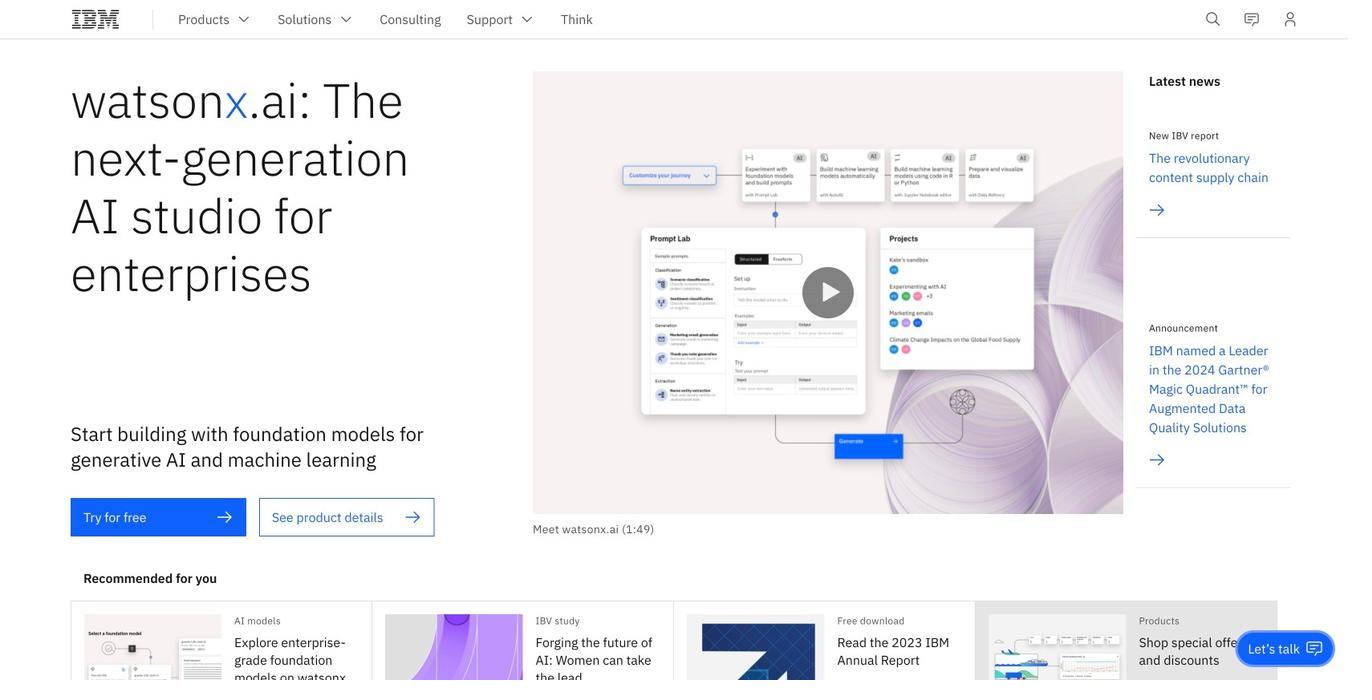 Task type: describe. For each thing, give the bounding box(es) containing it.
let's talk element
[[1249, 641, 1301, 658]]



Task type: vqa. For each thing, say whether or not it's contained in the screenshot.
Let's talk ELEMENT
yes



